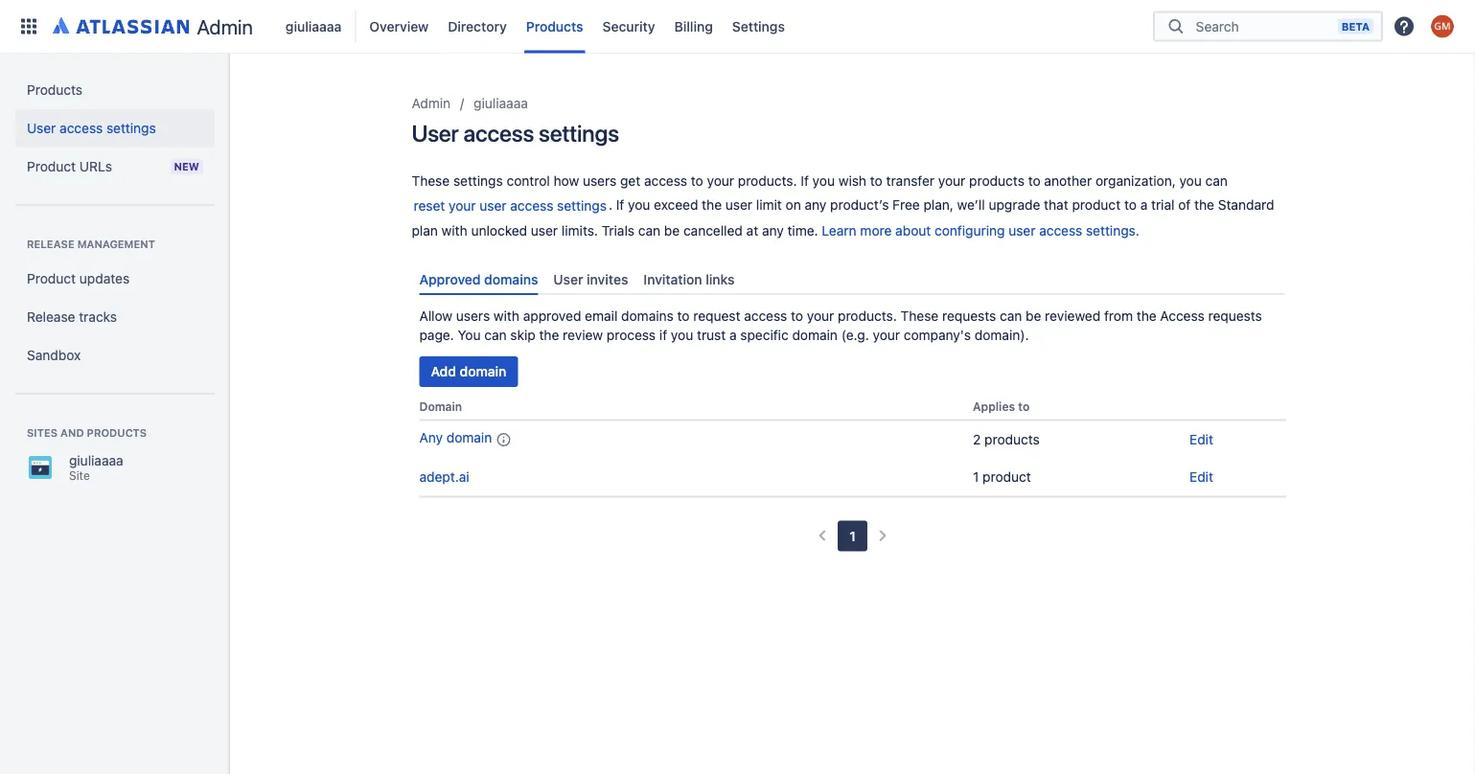 Task type: vqa. For each thing, say whether or not it's contained in the screenshot.
the it
no



Task type: locate. For each thing, give the bounding box(es) containing it.
1 horizontal spatial products.
[[838, 308, 897, 324]]

product up settings.
[[1072, 197, 1121, 213]]

toggle navigation image
[[211, 77, 253, 115]]

can
[[1206, 173, 1228, 189], [638, 223, 661, 239], [1000, 308, 1022, 324], [484, 328, 507, 343]]

tab list
[[412, 264, 1294, 295]]

info image
[[492, 428, 515, 451]]

products
[[969, 173, 1025, 189], [87, 427, 147, 440], [985, 432, 1040, 448]]

1 inside '1' "button"
[[850, 528, 856, 544]]

product down "2 products"
[[983, 469, 1032, 485]]

to up upgrade
[[1029, 173, 1041, 189]]

requests up company's
[[943, 308, 996, 324]]

1 horizontal spatial with
[[494, 308, 520, 324]]

plan,
[[924, 197, 954, 213]]

0 vertical spatial products
[[526, 18, 583, 34]]

0 vertical spatial if
[[801, 173, 809, 189]]

1 vertical spatial with
[[494, 308, 520, 324]]

1 vertical spatial 1
[[850, 528, 856, 544]]

invitation links tab
[[636, 264, 743, 295]]

1 horizontal spatial products
[[526, 18, 583, 34]]

0 horizontal spatial products link
[[15, 71, 215, 109]]

user up unlocked
[[480, 198, 507, 214]]

can inside these settings control how users get access to your products. if you wish to transfer your products to another organization, you can reset your user access settings
[[1206, 173, 1228, 189]]

your right reset
[[449, 198, 476, 214]]

to down organization,
[[1125, 197, 1137, 213]]

you
[[813, 173, 835, 189], [1180, 173, 1202, 189], [628, 197, 650, 213], [671, 328, 693, 343]]

settings up urls
[[106, 120, 156, 136]]

user access settings
[[412, 120, 619, 147], [27, 120, 156, 136]]

products down applies to
[[985, 432, 1040, 448]]

can up domain).
[[1000, 308, 1022, 324]]

product for product updates
[[27, 271, 76, 287]]

with
[[442, 223, 468, 239], [494, 308, 520, 324]]

standard
[[1218, 197, 1275, 213]]

giuliaaaa link left overview link
[[280, 11, 347, 42]]

0 vertical spatial these
[[412, 173, 450, 189]]

0 vertical spatial product
[[1072, 197, 1121, 213]]

domain down the you
[[460, 364, 507, 380]]

1
[[973, 469, 979, 485], [850, 528, 856, 544]]

0 horizontal spatial admin
[[197, 14, 253, 38]]

0 vertical spatial admin link
[[46, 11, 261, 42]]

users inside the allow users with approved email domains to request access to your products. these requests can be reviewed from the access requests page. you can skip the review process if you trust a specific domain (e.g. your company's domain).
[[456, 308, 490, 324]]

requests right the access
[[1209, 308, 1262, 324]]

1 vertical spatial be
[[1026, 308, 1042, 324]]

products down appswitcher icon
[[27, 82, 83, 98]]

domain for add domain
[[460, 364, 507, 380]]

domain for any domain
[[447, 430, 492, 446]]

be inside the allow users with approved email domains to request access to your products. these requests can be reviewed from the access requests page. you can skip the review process if you trust a specific domain (e.g. your company's domain).
[[1026, 308, 1042, 324]]

1 edit button from the top
[[1190, 430, 1214, 450]]

edit for products
[[1190, 432, 1214, 448]]

can up standard at the top
[[1206, 173, 1228, 189]]

1 vertical spatial if
[[616, 197, 624, 213]]

admin down overview link
[[412, 95, 451, 111]]

settings up the limits.
[[557, 198, 607, 214]]

1 vertical spatial products link
[[15, 71, 215, 109]]

0 vertical spatial giuliaaaa
[[286, 18, 342, 34]]

user for add domain
[[554, 271, 583, 287]]

0 horizontal spatial users
[[456, 308, 490, 324]]

user up reset
[[412, 120, 459, 147]]

users up .
[[583, 173, 617, 189]]

2 products
[[973, 432, 1040, 448]]

user
[[726, 197, 753, 213], [480, 198, 507, 214], [531, 223, 558, 239], [1009, 223, 1036, 239]]

domain inside button
[[447, 430, 492, 446]]

allow users with approved email domains to request access to your products. these requests can be reviewed from the access requests page. you can skip the review process if you trust a specific domain (e.g. your company's domain).
[[419, 308, 1262, 343]]

0 horizontal spatial user access settings
[[27, 120, 156, 136]]

domains down unlocked
[[484, 271, 538, 287]]

0 vertical spatial 1
[[973, 469, 979, 485]]

0 horizontal spatial with
[[442, 223, 468, 239]]

user inside user invites tab
[[554, 271, 583, 287]]

0 horizontal spatial products
[[27, 82, 83, 98]]

requests
[[943, 308, 996, 324], [1209, 308, 1262, 324]]

domains inside 'tab'
[[484, 271, 538, 287]]

product
[[27, 159, 76, 175], [27, 271, 76, 287]]

the right from
[[1137, 308, 1157, 324]]

user left invites
[[554, 271, 583, 287]]

products left security
[[526, 18, 583, 34]]

1 horizontal spatial a
[[1141, 197, 1148, 213]]

these inside these settings control how users get access to your products. if you wish to transfer your products to another organization, you can reset your user access settings
[[412, 173, 450, 189]]

products inside global navigation element
[[526, 18, 583, 34]]

products. up (e.g.
[[838, 308, 897, 324]]

domains up if
[[621, 308, 674, 324]]

with up skip
[[494, 308, 520, 324]]

0 horizontal spatial giuliaaaa link
[[280, 11, 347, 42]]

transfer
[[886, 173, 935, 189]]

1 horizontal spatial product
[[1072, 197, 1121, 213]]

1 vertical spatial users
[[456, 308, 490, 324]]

access up product urls
[[60, 120, 103, 136]]

product for product urls
[[27, 159, 76, 175]]

1 product from the top
[[27, 159, 76, 175]]

exceed
[[654, 197, 698, 213]]

0 horizontal spatial any
[[762, 223, 784, 239]]

email
[[585, 308, 618, 324]]

a right trust at the top left of page
[[730, 328, 737, 343]]

products up upgrade
[[969, 173, 1025, 189]]

1 vertical spatial release
[[27, 309, 75, 325]]

1 vertical spatial a
[[730, 328, 737, 343]]

domain inside button
[[460, 364, 507, 380]]

users up the you
[[456, 308, 490, 324]]

1 vertical spatial products.
[[838, 308, 897, 324]]

to right applies
[[1018, 400, 1030, 414]]

domain
[[419, 400, 462, 414]]

0 horizontal spatial user
[[27, 120, 56, 136]]

account image
[[1431, 15, 1455, 38]]

1 horizontal spatial requests
[[1209, 308, 1262, 324]]

users
[[583, 173, 617, 189], [456, 308, 490, 324]]

any right on
[[805, 197, 827, 213]]

products. inside the allow users with approved email domains to request access to your products. these requests can be reviewed from the access requests page. you can skip the review process if you trust a specific domain (e.g. your company's domain).
[[838, 308, 897, 324]]

1 user access settings from the left
[[412, 120, 619, 147]]

these inside the allow users with approved email domains to request access to your products. these requests can be reviewed from the access requests page. you can skip the review process if you trust a specific domain (e.g. your company's domain).
[[901, 308, 939, 324]]

2 user access settings from the left
[[27, 120, 156, 136]]

if right .
[[616, 197, 624, 213]]

0 vertical spatial domain
[[792, 328, 838, 343]]

1 horizontal spatial user access settings
[[412, 120, 619, 147]]

products. up limit
[[738, 173, 797, 189]]

learn
[[822, 223, 857, 239]]

1 horizontal spatial if
[[801, 173, 809, 189]]

2 release from the top
[[27, 309, 75, 325]]

any domain button
[[419, 428, 515, 451]]

your up plan,
[[939, 173, 966, 189]]

domain
[[792, 328, 838, 343], [460, 364, 507, 380], [447, 430, 492, 446]]

1 horizontal spatial these
[[901, 308, 939, 324]]

access up specific on the right top of the page
[[744, 308, 787, 324]]

0 vertical spatial a
[[1141, 197, 1148, 213]]

0 horizontal spatial products.
[[738, 173, 797, 189]]

you right if
[[671, 328, 693, 343]]

products link left security link
[[520, 11, 589, 42]]

these up reset
[[412, 173, 450, 189]]

if
[[801, 173, 809, 189], [616, 197, 624, 213]]

products.
[[738, 173, 797, 189], [838, 308, 897, 324]]

1 vertical spatial product
[[983, 469, 1032, 485]]

adept.ai button
[[419, 468, 469, 487]]

access down that
[[1040, 223, 1083, 239]]

0 vertical spatial admin
[[197, 14, 253, 38]]

can right trials
[[638, 223, 661, 239]]

product left urls
[[27, 159, 76, 175]]

time.
[[788, 223, 818, 239]]

user invites
[[554, 271, 628, 287]]

to up exceed on the left top
[[691, 173, 704, 189]]

settings
[[539, 120, 619, 147], [106, 120, 156, 136], [453, 173, 503, 189], [557, 198, 607, 214]]

approved
[[419, 271, 481, 287]]

1 horizontal spatial users
[[583, 173, 617, 189]]

to inside .     if you exceed the user limit on any product's free plan, we'll upgrade that product to a trial of the standard plan with unlocked user limits.     trials can be cancelled at any time.
[[1125, 197, 1137, 213]]

1 vertical spatial domains
[[621, 308, 674, 324]]

search icon image
[[1165, 17, 1188, 36]]

user access settings up control
[[412, 120, 619, 147]]

1 horizontal spatial user
[[412, 120, 459, 147]]

cancelled
[[684, 223, 743, 239]]

configuring
[[935, 223, 1005, 239]]

0 vertical spatial with
[[442, 223, 468, 239]]

user up at
[[726, 197, 753, 213]]

0 horizontal spatial these
[[412, 173, 450, 189]]

sites
[[27, 427, 58, 440]]

to right request on the top
[[791, 308, 803, 324]]

these up company's
[[901, 308, 939, 324]]

1 vertical spatial product
[[27, 271, 76, 287]]

with inside .     if you exceed the user limit on any product's free plan, we'll upgrade that product to a trial of the standard plan with unlocked user limits.     trials can be cancelled at any time.
[[442, 223, 468, 239]]

1 horizontal spatial giuliaaaa link
[[474, 92, 528, 115]]

product updates link
[[15, 260, 215, 298]]

1 vertical spatial edit
[[1190, 469, 1214, 485]]

invitation links
[[644, 271, 735, 287]]

release up 'product updates'
[[27, 238, 74, 251]]

and
[[60, 427, 84, 440]]

1 horizontal spatial admin
[[412, 95, 451, 111]]

1 vertical spatial domain
[[460, 364, 507, 380]]

2 vertical spatial domain
[[447, 430, 492, 446]]

upgrade
[[989, 197, 1041, 213]]

to
[[691, 173, 704, 189], [870, 173, 883, 189], [1029, 173, 1041, 189], [1125, 197, 1137, 213], [677, 308, 690, 324], [791, 308, 803, 324], [1018, 400, 1030, 414]]

appswitcher icon image
[[17, 15, 40, 38]]

a
[[1141, 197, 1148, 213], [730, 328, 737, 343]]

access inside user access settings link
[[60, 120, 103, 136]]

we'll
[[958, 197, 985, 213]]

1 vertical spatial these
[[901, 308, 939, 324]]

0 vertical spatial products.
[[738, 173, 797, 189]]

you left wish
[[813, 173, 835, 189]]

domain right the any
[[447, 430, 492, 446]]

2 edit from the top
[[1190, 469, 1214, 485]]

adept.ai
[[419, 469, 469, 485]]

1 vertical spatial any
[[762, 223, 784, 239]]

settings up how
[[539, 120, 619, 147]]

1 edit from the top
[[1190, 432, 1214, 448]]

the up cancelled
[[702, 197, 722, 213]]

1 horizontal spatial giuliaaaa
[[286, 18, 342, 34]]

help icon image
[[1393, 15, 1416, 38]]

0 vertical spatial release
[[27, 238, 74, 251]]

0 horizontal spatial 1
[[850, 528, 856, 544]]

the down the approved
[[539, 328, 559, 343]]

domain inside the allow users with approved email domains to request access to your products. these requests can be reviewed from the access requests page. you can skip the review process if you trust a specific domain (e.g. your company's domain).
[[792, 328, 838, 343]]

1 vertical spatial giuliaaaa
[[474, 95, 528, 111]]

0 vertical spatial users
[[583, 173, 617, 189]]

1 vertical spatial admin link
[[412, 92, 451, 115]]

0 horizontal spatial giuliaaaa
[[69, 453, 123, 469]]

1 horizontal spatial domains
[[621, 308, 674, 324]]

2 edit button from the top
[[1190, 468, 1214, 487]]

1 release from the top
[[27, 238, 74, 251]]

0 horizontal spatial requests
[[943, 308, 996, 324]]

user inside user access settings link
[[27, 120, 56, 136]]

0 horizontal spatial be
[[664, 223, 680, 239]]

site
[[69, 469, 90, 482]]

product inside product updates link
[[27, 271, 76, 287]]

giuliaaaa down the directory link
[[474, 95, 528, 111]]

settings link
[[727, 11, 791, 42]]

0 horizontal spatial if
[[616, 197, 624, 213]]

user for reset your user access settings
[[412, 120, 459, 147]]

admin
[[197, 14, 253, 38], [412, 95, 451, 111]]

reviewed
[[1045, 308, 1101, 324]]

request
[[694, 308, 741, 324]]

giuliaaaa link
[[280, 11, 347, 42], [474, 92, 528, 115]]

your up cancelled
[[707, 173, 734, 189]]

with right plan
[[442, 223, 468, 239]]

user up product urls
[[27, 120, 56, 136]]

1 vertical spatial products
[[27, 82, 83, 98]]

2 vertical spatial giuliaaaa
[[69, 453, 123, 469]]

0 horizontal spatial domains
[[484, 271, 538, 287]]

domains
[[484, 271, 538, 287], [621, 308, 674, 324]]

trust
[[697, 328, 726, 343]]

0 vertical spatial any
[[805, 197, 827, 213]]

1 vertical spatial admin
[[412, 95, 451, 111]]

1 horizontal spatial admin link
[[412, 92, 451, 115]]

user access settings up urls
[[27, 120, 156, 136]]

giuliaaaa left overview
[[286, 18, 342, 34]]

review
[[563, 328, 603, 343]]

edit button
[[1190, 430, 1214, 450], [1190, 468, 1214, 487]]

2 product from the top
[[27, 271, 76, 287]]

you down get at the left top
[[628, 197, 650, 213]]

limits.
[[562, 223, 598, 239]]

users inside these settings control how users get access to your products. if you wish to transfer your products to another organization, you can reset your user access settings
[[583, 173, 617, 189]]

1 horizontal spatial 1
[[973, 469, 979, 485]]

user invites tab
[[546, 264, 636, 295]]

1 horizontal spatial any
[[805, 197, 827, 213]]

0 vertical spatial product
[[27, 159, 76, 175]]

release up sandbox at the left top
[[27, 309, 75, 325]]

1 horizontal spatial be
[[1026, 308, 1042, 324]]

products link up urls
[[15, 71, 215, 109]]

any right at
[[762, 223, 784, 239]]

giuliaaaa down sites and products
[[69, 453, 123, 469]]

1 product
[[973, 469, 1032, 485]]

0 vertical spatial edit button
[[1190, 430, 1214, 450]]

0 vertical spatial domains
[[484, 271, 538, 287]]

0 vertical spatial be
[[664, 223, 680, 239]]

be up domain).
[[1026, 308, 1042, 324]]

you inside .     if you exceed the user limit on any product's free plan, we'll upgrade that product to a trial of the standard plan with unlocked user limits.     trials can be cancelled at any time.
[[628, 197, 650, 213]]

user down upgrade
[[1009, 223, 1036, 239]]

domain).
[[975, 328, 1029, 343]]

0 horizontal spatial a
[[730, 328, 737, 343]]

2 horizontal spatial user
[[554, 271, 583, 287]]

a left 'trial'
[[1141, 197, 1148, 213]]

learn more about configuring user access settings. link
[[822, 223, 1140, 239]]

release tracks link
[[15, 298, 215, 337]]

.     if you exceed the user limit on any product's free plan, we'll upgrade that product to a trial of the standard plan with unlocked user limits.     trials can be cancelled at any time.
[[412, 197, 1275, 239]]

release for release tracks
[[27, 309, 75, 325]]

0 vertical spatial edit
[[1190, 432, 1214, 448]]

product up release tracks
[[27, 271, 76, 287]]

domain left (e.g.
[[792, 328, 838, 343]]

0 vertical spatial products link
[[520, 11, 589, 42]]

be down exceed on the left top
[[664, 223, 680, 239]]

can right the you
[[484, 328, 507, 343]]

if up on
[[801, 173, 809, 189]]

be
[[664, 223, 680, 239], [1026, 308, 1042, 324]]

giuliaaaa link down the directory link
[[474, 92, 528, 115]]

atlassian image
[[53, 13, 189, 36], [53, 13, 189, 36]]

admin up toggle navigation "image"
[[197, 14, 253, 38]]

get
[[620, 173, 641, 189]]

1 vertical spatial edit button
[[1190, 468, 1214, 487]]



Task type: describe. For each thing, give the bounding box(es) containing it.
your down time.
[[807, 308, 834, 324]]

admin banner
[[0, 0, 1476, 54]]

global navigation element
[[12, 0, 1153, 53]]

if inside .     if you exceed the user limit on any product's free plan, we'll upgrade that product to a trial of the standard plan with unlocked user limits.     trials can be cancelled at any time.
[[616, 197, 624, 213]]

product updates
[[27, 271, 130, 287]]

user inside these settings control how users get access to your products. if you wish to transfer your products to another organization, you can reset your user access settings
[[480, 198, 507, 214]]

company's
[[904, 328, 971, 343]]

billing
[[675, 18, 713, 34]]

admin inside global navigation element
[[197, 14, 253, 38]]

user left the limits.
[[531, 223, 558, 239]]

new
[[174, 161, 199, 173]]

you
[[458, 328, 481, 343]]

on
[[786, 197, 801, 213]]

plan
[[412, 223, 438, 239]]

0 vertical spatial giuliaaaa link
[[280, 11, 347, 42]]

learn more about configuring user access settings.
[[822, 223, 1140, 239]]

approved domains
[[419, 271, 538, 287]]

products for the rightmost products link
[[526, 18, 583, 34]]

with inside the allow users with approved email domains to request access to your products. these requests can be reviewed from the access requests page. you can skip the review process if you trust a specific domain (e.g. your company's domain).
[[494, 308, 520, 324]]

.
[[609, 197, 613, 213]]

to right wish
[[870, 173, 883, 189]]

updates
[[79, 271, 130, 287]]

security link
[[597, 11, 661, 42]]

sandbox link
[[15, 337, 215, 375]]

process
[[607, 328, 656, 343]]

add domain
[[431, 364, 507, 380]]

edit button for 1 product
[[1190, 468, 1214, 487]]

reset your user access settings button
[[412, 191, 609, 221]]

0 horizontal spatial admin link
[[46, 11, 261, 42]]

you inside the allow users with approved email domains to request access to your products. these requests can be reviewed from the access requests page. you can skip the review process if you trust a specific domain (e.g. your company's domain).
[[671, 328, 693, 343]]

settings up reset your user access settings button
[[453, 173, 503, 189]]

release tracks
[[27, 309, 117, 325]]

your right (e.g.
[[873, 328, 900, 343]]

skip
[[510, 328, 536, 343]]

add domain button
[[419, 357, 518, 388]]

products for bottommost products link
[[27, 82, 83, 98]]

2
[[973, 432, 981, 448]]

1 requests from the left
[[943, 308, 996, 324]]

control
[[507, 173, 550, 189]]

giuliaaaa site
[[69, 453, 123, 482]]

(e.g.
[[842, 328, 869, 343]]

access down control
[[510, 198, 554, 214]]

domains inside the allow users with approved email domains to request access to your products. these requests can be reviewed from the access requests page. you can skip the review process if you trust a specific domain (e.g. your company's domain).
[[621, 308, 674, 324]]

free
[[893, 197, 920, 213]]

sites and products
[[27, 427, 147, 440]]

overview link
[[364, 11, 435, 42]]

release management
[[27, 238, 155, 251]]

management
[[77, 238, 155, 251]]

release for release management
[[27, 238, 74, 251]]

access up exceed on the left top
[[644, 173, 687, 189]]

any
[[419, 430, 443, 446]]

products. inside these settings control how users get access to your products. if you wish to transfer your products to another organization, you can reset your user access settings
[[738, 173, 797, 189]]

invites
[[587, 271, 628, 287]]

product's
[[830, 197, 889, 213]]

1 horizontal spatial products link
[[520, 11, 589, 42]]

about
[[896, 223, 931, 239]]

directory link
[[442, 11, 513, 42]]

links
[[706, 271, 735, 287]]

how
[[554, 173, 579, 189]]

directory
[[448, 18, 507, 34]]

specific
[[741, 328, 789, 343]]

beta
[[1342, 20, 1370, 33]]

invitation
[[644, 271, 702, 287]]

1 for 1 product
[[973, 469, 979, 485]]

2 horizontal spatial giuliaaaa
[[474, 95, 528, 111]]

if
[[660, 328, 667, 343]]

of
[[1179, 197, 1191, 213]]

from
[[1104, 308, 1133, 324]]

can inside .     if you exceed the user limit on any product's free plan, we'll upgrade that product to a trial of the standard plan with unlocked user limits.     trials can be cancelled at any time.
[[638, 223, 661, 239]]

settings.
[[1086, 223, 1140, 239]]

billing link
[[669, 11, 719, 42]]

products inside these settings control how users get access to your products. if you wish to transfer your products to another organization, you can reset your user access settings
[[969, 173, 1025, 189]]

product inside .     if you exceed the user limit on any product's free plan, we'll upgrade that product to a trial of the standard plan with unlocked user limits.     trials can be cancelled at any time.
[[1072, 197, 1121, 213]]

at
[[747, 223, 759, 239]]

giuliaaaa inside global navigation element
[[286, 18, 342, 34]]

approved domains tab
[[412, 264, 546, 295]]

Search field
[[1191, 9, 1338, 44]]

edit for product
[[1190, 469, 1214, 485]]

products up giuliaaaa site
[[87, 427, 147, 440]]

you up "of"
[[1180, 173, 1202, 189]]

allow
[[419, 308, 453, 324]]

applies
[[973, 400, 1015, 414]]

pagination element
[[808, 521, 898, 552]]

organization,
[[1096, 173, 1176, 189]]

tab list containing approved domains
[[412, 264, 1294, 295]]

2 requests from the left
[[1209, 308, 1262, 324]]

trial
[[1152, 197, 1175, 213]]

access inside the allow users with approved email domains to request access to your products. these requests can be reviewed from the access requests page. you can skip the review process if you trust a specific domain (e.g. your company's domain).
[[744, 308, 787, 324]]

if inside these settings control how users get access to your products. if you wish to transfer your products to another organization, you can reset your user access settings
[[801, 173, 809, 189]]

applies to
[[973, 400, 1030, 414]]

trials
[[602, 223, 635, 239]]

reset
[[414, 198, 445, 214]]

any domain
[[419, 430, 492, 446]]

1 for 1
[[850, 528, 856, 544]]

access
[[1161, 308, 1205, 324]]

to left request on the top
[[677, 308, 690, 324]]

settings
[[732, 18, 785, 34]]

edit button for 2 products
[[1190, 430, 1214, 450]]

a inside .     if you exceed the user limit on any product's free plan, we'll upgrade that product to a trial of the standard plan with unlocked user limits.     trials can be cancelled at any time.
[[1141, 197, 1148, 213]]

that
[[1044, 197, 1069, 213]]

approved
[[523, 308, 581, 324]]

sandbox
[[27, 348, 81, 363]]

1 vertical spatial giuliaaaa link
[[474, 92, 528, 115]]

settings inside user access settings link
[[106, 120, 156, 136]]

be inside .     if you exceed the user limit on any product's free plan, we'll upgrade that product to a trial of the standard plan with unlocked user limits.     trials can be cancelled at any time.
[[664, 223, 680, 239]]

unlocked
[[471, 223, 527, 239]]

wish
[[839, 173, 867, 189]]

security
[[603, 18, 655, 34]]

the right "of"
[[1195, 197, 1215, 213]]

0 horizontal spatial product
[[983, 469, 1032, 485]]

a inside the allow users with approved email domains to request access to your products. these requests can be reviewed from the access requests page. you can skip the review process if you trust a specific domain (e.g. your company's domain).
[[730, 328, 737, 343]]

user access settings link
[[15, 109, 215, 148]]

overview
[[370, 18, 429, 34]]

more
[[860, 223, 892, 239]]

limit
[[756, 197, 782, 213]]

these settings control how users get access to your products. if you wish to transfer your products to another organization, you can reset your user access settings
[[412, 173, 1228, 214]]

urls
[[79, 159, 112, 175]]

1 button
[[838, 521, 868, 552]]

add
[[431, 364, 456, 380]]

access up control
[[464, 120, 534, 147]]



